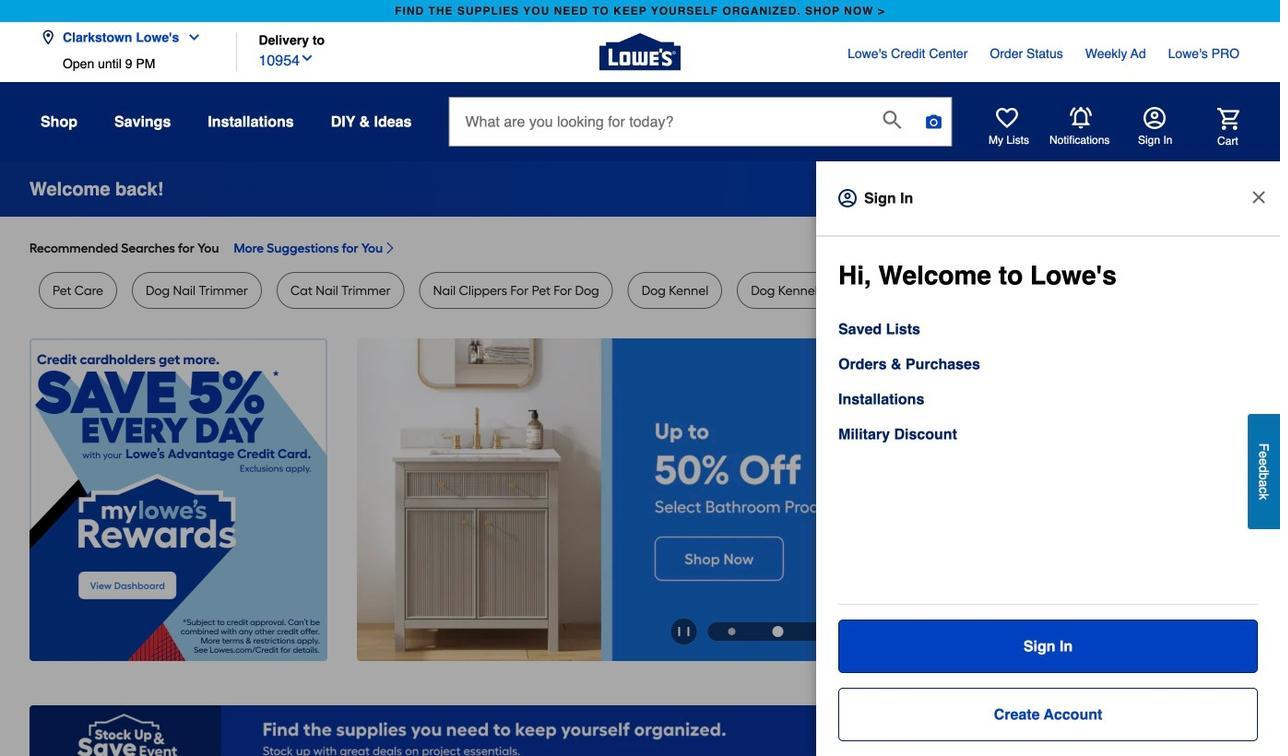 Task type: vqa. For each thing, say whether or not it's contained in the screenshot.
Scroll to item #1 icon
yes



Task type: describe. For each thing, give the bounding box(es) containing it.
search image
[[884, 111, 902, 129]]

lowe's home improvement account image
[[1144, 107, 1166, 129]]

chevron down image
[[179, 30, 201, 45]]

chevron right image
[[383, 241, 398, 256]]

camera image
[[925, 113, 944, 131]]

lowe's home improvement notification center image
[[1070, 107, 1093, 129]]

scroll to item #4 image
[[847, 628, 891, 636]]



Task type: locate. For each thing, give the bounding box(es) containing it.
arrow left image
[[373, 500, 391, 519]]

scroll to item #5 image
[[891, 628, 935, 636]]

lowe's home improvement logo image
[[600, 12, 681, 93]]

scroll to item #3 image
[[802, 628, 847, 636]]

Search Query text field
[[450, 98, 869, 146]]

None search field
[[449, 97, 953, 164]]

lowe's home improvement lists image
[[997, 107, 1019, 129]]

find the supplies you need to keep yourself organized. find great deals on project essentials. image
[[30, 706, 1251, 757]]

scroll to item #2 element
[[754, 626, 802, 638]]

scroll to item #1 image
[[710, 628, 754, 636]]

lowe's home improvement cart image
[[1218, 108, 1240, 130]]

location image
[[41, 30, 55, 45]]

save 5 percent every day with your lowe's advantage credit card. exclusions apply. image
[[30, 339, 328, 662]]

up to 50 percent off select bathroom products. image
[[357, 339, 1251, 662]]

chevron down image
[[300, 51, 315, 66]]

close image
[[1250, 188, 1269, 207]]



